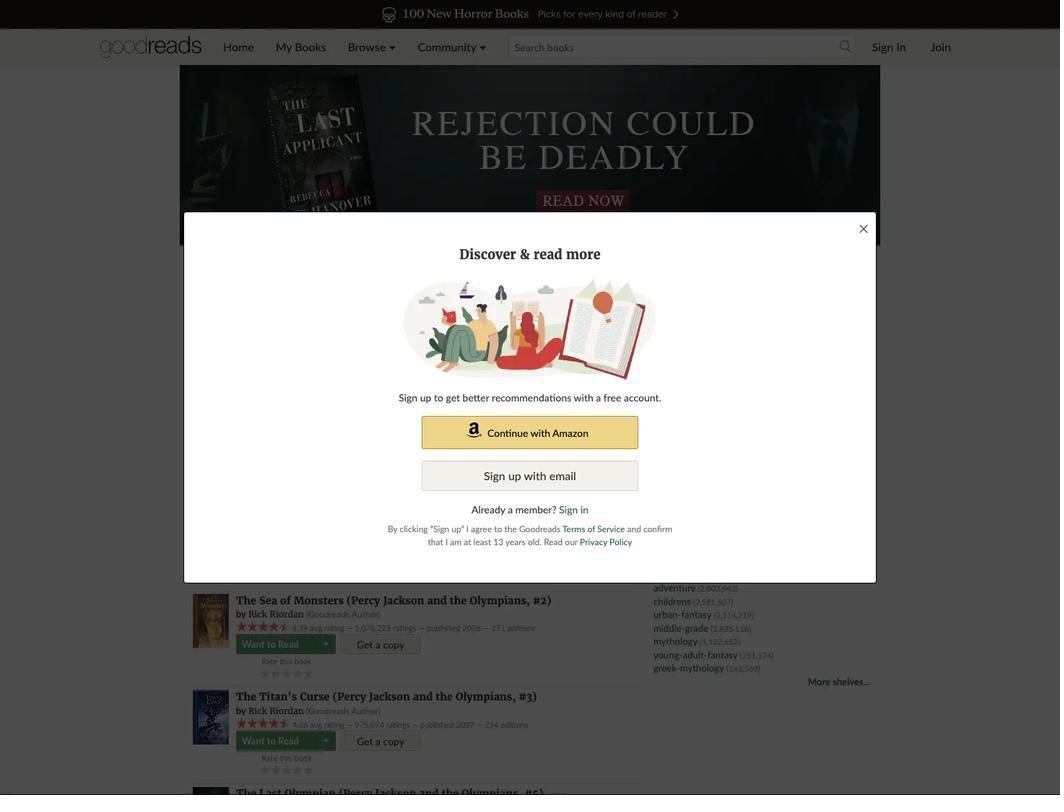 Task type: vqa. For each thing, say whether or not it's contained in the screenshot.
has
no



Task type: describe. For each thing, give the bounding box(es) containing it.
a down 975,074
[[376, 735, 381, 747]]

books
[[295, 40, 326, 54]]

privacy policy link
[[580, 536, 632, 547]]

the sea of monsters (percy jackson and the olympians, #2) by rick riordan (goodreads author)
[[236, 594, 552, 620]]

(percy inside the sea of monsters (percy jackson and the olympians, #2) by rick riordan (goodreads author)
[[347, 594, 380, 607]]

rick inside the sea of monsters (percy jackson and the olympians, #2) by rick riordan (goodreads author)
[[248, 609, 267, 620]]

childrens
[[654, 596, 691, 607]]

sign in link
[[861, 29, 917, 65]]

— left 271 on the bottom left
[[483, 623, 489, 633]]

get for jackson
[[357, 735, 373, 747]]

the sea of monsters (percy jackson and the olympians, #2) link
[[236, 594, 552, 607]]

by clicking "sign up" i agree to the goodreads terms of service
[[388, 523, 625, 534]]

account.
[[624, 391, 662, 403]]

rick riordan link for sea
[[248, 609, 304, 620]]

my books link
[[265, 29, 337, 65]]

the battle of the labyrinth (percy jackson and the olympians, #4)
[[236, 497, 587, 510]]

0 vertical spatial with
[[574, 391, 594, 403]]

367
[[491, 430, 505, 440]]

1 vertical spatial advertisement region
[[654, 295, 870, 476]]

terms
[[563, 523, 585, 534]]

2 vertical spatial with
[[524, 469, 547, 483]]

young-adult-fantasy link
[[654, 649, 738, 661]]

more shelves... link
[[808, 675, 870, 688]]

read
[[534, 246, 563, 263]]

4.36
[[292, 720, 308, 729]]

and inside the titan's curse (percy jackson and the olympians, #3) by rick riordan (goodreads author)
[[413, 691, 433, 704]]

(2,581,507)
[[693, 597, 734, 607]]

—                 published                2008               — 212 editions
[[416, 527, 535, 536]]

4.42 avg rating — 1,011,917 ratings
[[290, 527, 416, 536]]

want to read for sea
[[242, 639, 299, 650]]

ratings for and
[[386, 720, 410, 729]]

young-
[[654, 649, 683, 661]]

editions for —                 published                2005               — 367 editions
[[507, 430, 535, 440]]

join
[[931, 40, 951, 54]]

member?
[[516, 503, 557, 515]]

0 vertical spatial mythology
[[654, 636, 698, 647]]

up"
[[452, 523, 464, 534]]

join link
[[920, 29, 962, 65]]

policy
[[610, 536, 632, 547]]

the inside the titan's curse (percy jackson and the olympians, #3) by rick riordan (goodreads author)
[[436, 691, 453, 704]]

jackson up "sign
[[418, 497, 460, 510]]

Search for books to add to your shelves search field
[[509, 35, 856, 59]]

avg for (percy
[[310, 720, 322, 729]]

212
[[491, 527, 505, 536]]

2008
[[462, 527, 481, 536]]

service
[[597, 523, 625, 534]]

author) inside the sea of monsters (percy jackson and the olympians, #2) by rick riordan (goodreads author)
[[352, 609, 380, 619]]

sign up with email
[[484, 469, 576, 483]]

to left the get
[[434, 391, 443, 403]]

13
[[494, 536, 504, 547]]

#1)
[[532, 401, 550, 414]]

thief
[[315, 401, 343, 414]]

this for titan's
[[280, 753, 292, 763]]

terms of service link
[[563, 523, 625, 534]]

sign for sign up with email
[[484, 469, 505, 483]]

the battle of the labyrinth (percy jackson and the olympians, #4) link
[[236, 497, 587, 510]]

sign for sign up to get better recommendations with a free account.
[[399, 391, 418, 403]]

riordan inside the sea of monsters (percy jackson and the olympians, #2) by rick riordan (goodreads author)
[[270, 609, 304, 620]]

ratings for jackson
[[393, 623, 416, 633]]

sign in
[[872, 40, 906, 54]]

riordan inside the titan's curse (percy jackson and the olympians, #3) by rick riordan (goodreads author)
[[270, 706, 304, 717]]

rate for sea
[[262, 657, 278, 666]]

olympians, inside the titan's curse (percy jackson and the olympians, #3) by rick riordan (goodreads author)
[[456, 691, 516, 704]]

copy for (percy
[[383, 638, 405, 651]]

home
[[223, 40, 254, 54]]

(251,174)
[[740, 650, 774, 660]]

the titan's curse (percy jackson and the olympians, #3) by rick riordan (goodreads author)
[[236, 691, 537, 717]]

by
[[388, 523, 398, 534]]

adventure
[[654, 582, 696, 594]]

(percy inside the titan's curse (percy jackson and the olympians, #3) by rick riordan (goodreads author)
[[333, 691, 366, 704]]

2007
[[456, 720, 475, 729]]

— down the lightning thief (percy jackson and the olympians, #1)
[[418, 430, 425, 440]]

0 vertical spatial ratings
[[393, 527, 416, 536]]

years
[[506, 536, 526, 547]]

rating for monsters
[[324, 623, 345, 633]]

to up 13
[[494, 523, 502, 534]]

published for 2008
[[427, 527, 460, 536]]

agree
[[471, 523, 492, 534]]

book for of
[[294, 657, 312, 666]]

— left 214
[[477, 720, 483, 729]]

jackson inside the sea of monsters (percy jackson and the olympians, #2) by rick riordan (goodreads author)
[[383, 594, 424, 607]]

urban-
[[654, 609, 681, 620]]

a down the 1,078,223
[[376, 638, 381, 651]]

sign for sign in
[[872, 40, 894, 54]]

published for 2007
[[420, 720, 454, 729]]

the lightning thief (percy jackson and the olympians, #1) link
[[236, 401, 550, 414]]

and inside the sea of monsters (percy jackson and the olympians, #2) by rick riordan (goodreads author)
[[427, 594, 447, 607]]

rick riordan link for titan's
[[248, 706, 304, 717]]

the up agree
[[485, 497, 502, 510]]

continue with amazon button
[[422, 416, 639, 449]]

and left the "better"
[[427, 401, 446, 414]]

1,011,917
[[355, 527, 391, 536]]

&
[[520, 246, 530, 263]]

the lightning thief (percy jackson and the olympians, #1) heading
[[236, 401, 550, 414]]

— down the sea of monsters (percy jackson and the olympians, #2) by rick riordan (goodreads author)
[[418, 623, 425, 633]]

sign in link
[[559, 503, 589, 515]]

olympians, up continue
[[469, 401, 529, 414]]

free
[[604, 391, 621, 403]]

editions for —                 published                2007               — 214 editions
[[501, 720, 529, 729]]

middle-
[[654, 622, 685, 634]]

dismiss image
[[858, 223, 870, 235]]

Search by Book Title, Author, or ISBN text field
[[196, 293, 546, 316]]

the sea of monsters (percy jackson and the olympians, #2) heading
[[236, 594, 552, 607]]

in
[[581, 503, 589, 515]]

1,078,223
[[355, 623, 391, 633]]

adventure link
[[654, 582, 696, 594]]

#2)
[[533, 594, 552, 607]]

the for the sea of monsters (percy jackson and the olympians, #2) by rick riordan (goodreads author)
[[236, 594, 256, 607]]

get
[[446, 391, 460, 403]]

a left the free
[[596, 391, 601, 403]]

am
[[450, 536, 462, 547]]

the for the lightning thief (percy jackson and the olympians, #1)
[[236, 401, 256, 414]]

(1,122,652)
[[700, 637, 740, 647]]

our
[[565, 536, 578, 547]]

already a member? sign in
[[472, 503, 589, 515]]

(2,114,219)
[[714, 610, 754, 620]]

975,074
[[355, 720, 384, 729]]

discover & read more
[[460, 246, 601, 263]]

the up the 2005
[[449, 401, 466, 414]]

continue with amazon
[[488, 426, 589, 439]]

amazon
[[553, 426, 589, 439]]

the lightning thief (percy jackson and the olympians, #1)
[[236, 401, 550, 414]]

the up years
[[505, 523, 517, 534]]

confirm
[[644, 523, 673, 534]]

— left the 1,078,223
[[347, 623, 353, 633]]

home link
[[212, 29, 265, 65]]

rate this book for of
[[262, 657, 312, 666]]

212 editions link
[[491, 527, 535, 536]]

the for the battle of the labyrinth (percy jackson and the olympians, #4)
[[236, 497, 256, 510]]



Task type: locate. For each thing, give the bounding box(es) containing it.
—                 published                2006               — 271 editions
[[416, 623, 535, 633]]

0 horizontal spatial up
[[420, 391, 432, 403]]

by inside the sea of monsters (percy jackson and the olympians, #2) by rick riordan (goodreads author)
[[236, 608, 246, 620]]

the battle of the labyrinth (percy jackson and the olympians, #4) heading
[[236, 497, 587, 510]]

published left at
[[427, 527, 460, 536]]

this down titan's
[[280, 753, 292, 763]]

2 rick riordan link from the top
[[248, 706, 304, 717]]

2 (goodreads from the top
[[306, 706, 350, 716]]

by right the sea of monsters (percy ... image
[[236, 608, 246, 620]]

(1,835,116)
[[711, 624, 751, 633]]

get a copy down the 1,078,223
[[357, 638, 405, 651]]

editions for —                 published                2006               — 271 editions
[[507, 623, 535, 633]]

0 vertical spatial want to read button
[[236, 634, 318, 655]]

of right sea at bottom left
[[280, 594, 291, 607]]

fantasy down (1,122,652)
[[708, 649, 738, 661]]

rating down the monsters
[[324, 623, 345, 633]]

adult-
[[683, 649, 708, 661]]

sea
[[259, 594, 277, 607]]

mythology link
[[654, 636, 698, 647]]

1 rate from the top
[[262, 657, 278, 666]]

rate this book
[[262, 657, 312, 666], [262, 753, 312, 763]]

the inside the sea of monsters (percy jackson and the olympians, #2) by rick riordan (goodreads author)
[[236, 594, 256, 607]]

2 vertical spatial read
[[278, 735, 299, 747]]

(percy right thief
[[346, 401, 380, 414]]

olympians, up 271 on the bottom left
[[470, 594, 530, 607]]

olympians, inside the sea of monsters (percy jackson and the olympians, #2) by rick riordan (goodreads author)
[[470, 594, 530, 607]]

book
[[294, 657, 312, 666], [294, 753, 312, 763]]

0 vertical spatial fantasy
[[681, 609, 712, 620]]

want to read button for sea
[[236, 634, 318, 655]]

1 rate this book from the top
[[262, 657, 312, 666]]

rate
[[262, 657, 278, 666], [262, 753, 278, 763]]

this for sea
[[280, 657, 292, 666]]

0 vertical spatial rick
[[248, 609, 267, 620]]

read
[[544, 536, 563, 547], [278, 639, 299, 650], [278, 735, 299, 747]]

1 want to read from the top
[[242, 639, 299, 650]]

want
[[242, 639, 265, 650], [242, 735, 265, 747]]

2 vertical spatial ratings
[[386, 720, 410, 729]]

labyrinth
[[327, 497, 379, 510]]

least
[[474, 536, 491, 547]]

book for curse
[[294, 753, 312, 763]]

greek-
[[654, 662, 680, 674]]

and up —                 published                2006               — 271 editions
[[427, 594, 447, 607]]

2 get a copy button from the top
[[341, 731, 420, 751]]

get for (percy
[[357, 638, 373, 651]]

fiction link
[[654, 529, 680, 540]]

2 want to read from the top
[[242, 735, 299, 747]]

discover
[[460, 246, 516, 263]]

sign up with email link
[[422, 461, 639, 491]]

— left 975,074
[[347, 720, 353, 729]]

4.36 avg rating — 975,074 ratings
[[290, 720, 410, 729]]

and up policy
[[627, 523, 641, 534]]

up for to
[[420, 391, 432, 403]]

0 vertical spatial rate this book
[[262, 657, 312, 666]]

0 vertical spatial riordan
[[270, 609, 304, 620]]

1 horizontal spatial up
[[508, 469, 521, 483]]

at
[[464, 536, 471, 547]]

0 vertical spatial read
[[544, 536, 563, 547]]

0 vertical spatial want to read
[[242, 639, 299, 650]]

4.24 avg rating — 1,078,223 ratings
[[290, 623, 416, 633]]

and inside and confirm that i am at least 13 years old.  read our
[[627, 523, 641, 534]]

read down 4.24
[[278, 639, 299, 650]]

—
[[418, 430, 425, 440], [483, 430, 489, 440], [347, 527, 353, 536], [418, 527, 425, 536], [483, 527, 489, 536], [347, 623, 353, 633], [418, 623, 425, 633], [483, 623, 489, 633], [347, 720, 353, 729], [412, 720, 418, 729], [477, 720, 483, 729]]

want to read for titan's
[[242, 735, 299, 747]]

i left am
[[446, 536, 448, 547]]

rick inside the titan's curse (percy jackson and the olympians, #3) by rick riordan (goodreads author)
[[248, 706, 267, 717]]

ratings down the sea of monsters (percy jackson and the olympians, #2) by rick riordan (goodreads author)
[[393, 623, 416, 633]]

1 get a copy from the top
[[357, 638, 405, 651]]

author) inside the titan's curse (percy jackson and the olympians, #3) by rick riordan (goodreads author)
[[352, 706, 380, 716]]

0 vertical spatial want
[[242, 639, 265, 650]]

0 vertical spatial rating
[[324, 527, 345, 536]]

editions for —                 published                2008               — 212 editions
[[507, 527, 535, 536]]

1 horizontal spatial i
[[467, 523, 469, 534]]

214
[[485, 720, 499, 729]]

greek-mythology link
[[654, 662, 724, 674]]

read for the sea of monsters (percy jackson and the olympians, #2)
[[278, 639, 299, 650]]

1 horizontal spatial of
[[293, 497, 304, 510]]

(goodreads inside the titan's curse (percy jackson and the olympians, #3) by rick riordan (goodreads author)
[[306, 706, 350, 716]]

ratings down the battle of the labyrinth (percy jackson and the olympians, #4)
[[393, 527, 416, 536]]

copy for jackson
[[383, 735, 405, 747]]

author) up the 1,078,223
[[352, 609, 380, 619]]

1 rick from the top
[[248, 609, 267, 620]]

published for 2005
[[427, 430, 460, 440]]

rate for titan's
[[262, 753, 278, 763]]

1 vertical spatial want to read
[[242, 735, 299, 747]]

olympians, up goodreads
[[505, 497, 565, 510]]

continue
[[488, 426, 528, 439]]

0 vertical spatial advertisement region
[[180, 65, 881, 246]]

0 vertical spatial (goodreads
[[306, 609, 350, 619]]

1 vertical spatial book
[[294, 753, 312, 763]]

the left lightning
[[236, 401, 256, 414]]

read for the titan's curse (percy jackson and the olympians, #3)
[[278, 735, 299, 747]]

0 vertical spatial get a copy button
[[341, 634, 420, 655]]

lightning
[[259, 401, 312, 414]]

published left the 2005
[[427, 430, 460, 440]]

want for titan's
[[242, 735, 265, 747]]

published left 2007
[[420, 720, 454, 729]]

by right 'the titan's curse (percy ja...' image
[[236, 705, 246, 716]]

0 vertical spatial rick riordan link
[[248, 609, 304, 620]]

1 vertical spatial (goodreads
[[306, 706, 350, 716]]

get a copy for (percy
[[357, 638, 405, 651]]

the up 4.42
[[307, 497, 324, 510]]

mythology down young-adult-fantasy link
[[680, 662, 724, 674]]

old.
[[528, 536, 542, 547]]

0 vertical spatial book
[[294, 657, 312, 666]]

of up privacy
[[588, 523, 595, 534]]

(percy up the 1,078,223
[[347, 594, 380, 607]]

the sea of monsters (percy ... image
[[193, 594, 229, 648]]

in
[[897, 40, 906, 54]]

the left titan's
[[236, 691, 256, 704]]

3 avg from the top
[[310, 720, 322, 729]]

3 the from the top
[[236, 594, 256, 607]]

0 vertical spatial get a copy
[[357, 638, 405, 651]]

clicking
[[400, 523, 428, 534]]

1 vertical spatial get a copy button
[[341, 731, 420, 751]]

riordan down titan's
[[270, 706, 304, 717]]

#3)
[[519, 691, 537, 704]]

avg right 4.24
[[310, 623, 322, 633]]

1 the from the top
[[236, 401, 256, 414]]

read inside and confirm that i am at least 13 years old.  read our
[[544, 536, 563, 547]]

2 riordan from the top
[[270, 706, 304, 717]]

1 want to read button from the top
[[236, 634, 318, 655]]

the last olympian (percy ja... image
[[193, 787, 229, 795]]

of for the battle of the labyrinth (percy jackson and the olympians, #4)
[[293, 497, 304, 510]]

monsters
[[294, 594, 344, 607]]

1 get a copy button from the top
[[341, 634, 420, 655]]

privacy policy
[[580, 536, 632, 547]]

0 vertical spatial i
[[467, 523, 469, 534]]

1 book from the top
[[294, 657, 312, 666]]

1 vertical spatial by
[[236, 705, 246, 716]]

"sign
[[430, 523, 450, 534]]

2 get from the top
[[357, 735, 373, 747]]

2 horizontal spatial of
[[588, 523, 595, 534]]

published left 2006
[[427, 623, 460, 633]]

already
[[472, 503, 505, 515]]

2 vertical spatial of
[[280, 594, 291, 607]]

fantasy
[[681, 609, 712, 620], [708, 649, 738, 661]]

the inside the titan's curse (percy jackson and the olympians, #3) by rick riordan (goodreads author)
[[236, 691, 256, 704]]

fantasy up grade
[[681, 609, 712, 620]]

mythology
[[654, 636, 698, 647], [680, 662, 724, 674]]

— left 1,011,917
[[347, 527, 353, 536]]

grade
[[685, 622, 709, 634]]

1 vertical spatial rick
[[248, 706, 267, 717]]

menu containing home
[[212, 29, 498, 65]]

avg for monsters
[[310, 623, 322, 633]]

get a copy button for (percy
[[341, 634, 420, 655]]

want right 'the titan's curse (percy ja...' image
[[242, 735, 265, 747]]

2 rate from the top
[[262, 753, 278, 763]]

up for with
[[508, 469, 521, 483]]

editions
[[507, 430, 535, 440], [507, 527, 535, 536], [507, 623, 535, 633], [501, 720, 529, 729]]

rick riordan link down sea at bottom left
[[248, 609, 304, 620]]

author) up 975,074
[[352, 706, 380, 716]]

jackson up the 1,078,223
[[383, 594, 424, 607]]

Search books text field
[[509, 35, 856, 59]]

advertisement region
[[180, 65, 881, 246], [654, 295, 870, 476]]

1 vertical spatial get a copy
[[357, 735, 405, 747]]

more
[[566, 246, 601, 263]]

titan's
[[259, 691, 297, 704]]

1 vertical spatial this
[[280, 753, 292, 763]]

2 book from the top
[[294, 753, 312, 763]]

1 vertical spatial want to read button
[[236, 731, 318, 751]]

goodreads
[[519, 523, 561, 534]]

that
[[428, 536, 443, 547]]

the
[[236, 401, 256, 414], [236, 497, 256, 510], [236, 594, 256, 607], [236, 691, 256, 704]]

— down the titan's curse (percy jackson and the olympians, #3) by rick riordan (goodreads author)
[[412, 720, 418, 729]]

avg
[[310, 527, 322, 536], [310, 623, 322, 633], [310, 720, 322, 729]]

get a copy button for jackson
[[341, 731, 420, 751]]

to down titan's
[[267, 735, 276, 747]]

1 by from the top
[[236, 608, 246, 620]]

(145,569)
[[727, 664, 760, 674]]

1 vertical spatial read
[[278, 639, 299, 650]]

better
[[463, 391, 489, 403]]

0 vertical spatial up
[[420, 391, 432, 403]]

want to read down the 4.36
[[242, 735, 299, 747]]

2 vertical spatial rating
[[324, 720, 345, 729]]

this up titan's
[[280, 657, 292, 666]]

1 vertical spatial rate this book
[[262, 753, 312, 763]]

jackson up 975,074
[[369, 691, 410, 704]]

271 editions link
[[491, 623, 535, 633]]

get a copy button down the 1,078,223
[[341, 634, 420, 655]]

and confirm that i am at least 13 years old.  read our
[[428, 523, 673, 547]]

2 rick from the top
[[248, 706, 267, 717]]

of right battle at the bottom of page
[[293, 497, 304, 510]]

0 vertical spatial of
[[293, 497, 304, 510]]

2005
[[462, 430, 481, 440]]

1 vertical spatial mythology
[[680, 662, 724, 674]]

4 the from the top
[[236, 691, 256, 704]]

367 editions link
[[491, 430, 535, 440]]

0 vertical spatial by
[[236, 608, 246, 620]]

get a copy for jackson
[[357, 735, 405, 747]]

1 vertical spatial ratings
[[393, 623, 416, 633]]

up left the get
[[420, 391, 432, 403]]

get a copy button down 975,074
[[341, 731, 420, 751]]

1 vertical spatial i
[[446, 536, 448, 547]]

1 avg from the top
[[310, 527, 322, 536]]

rick
[[248, 609, 267, 620], [248, 706, 267, 717]]

want to read button down the 4.36
[[236, 731, 318, 751]]

the for the titan's curse (percy jackson and the olympians, #3) by rick riordan (goodreads author)
[[236, 691, 256, 704]]

2 rating from the top
[[324, 623, 345, 633]]

1 get from the top
[[357, 638, 373, 651]]

i inside and confirm that i am at least 13 years old.  read our
[[446, 536, 448, 547]]

the up —                 published                2007               — 214 editions
[[436, 691, 453, 704]]

rate this book down the 4.36
[[262, 753, 312, 763]]

avg right the 4.36
[[310, 720, 322, 729]]

—                 published                2005               — 367 editions
[[416, 430, 535, 440]]

copy down 975,074
[[383, 735, 405, 747]]

audiobook adventure (2,803,442) childrens (2,581,507) urban-fantasy (2,114,219) middle-grade (1,835,116) mythology (1,122,652) young-adult-fantasy (251,174) greek-mythology (145,569) more shelves...
[[654, 569, 870, 687]]

battle
[[259, 497, 290, 510]]

rate up titan's
[[262, 657, 278, 666]]

1 vertical spatial with
[[531, 426, 550, 439]]

1 rating from the top
[[324, 527, 345, 536]]

copy down the 1,078,223
[[383, 638, 405, 651]]

1 copy from the top
[[383, 638, 405, 651]]

2 author) from the top
[[352, 706, 380, 716]]

want down sea at bottom left
[[242, 639, 265, 650]]

the titan's curse (percy jackson and the olympians, #3) heading
[[236, 691, 537, 704]]

1 vertical spatial author)
[[352, 706, 380, 716]]

0 vertical spatial this
[[280, 657, 292, 666]]

avg right 4.42
[[310, 527, 322, 536]]

audiobook
[[654, 569, 698, 580]]

1 (goodreads from the top
[[306, 609, 350, 619]]

(goodreads inside the sea of monsters (percy jackson and the olympians, #2) by rick riordan (goodreads author)
[[306, 609, 350, 619]]

rating
[[324, 527, 345, 536], [324, 623, 345, 633], [324, 720, 345, 729]]

1 vertical spatial riordan
[[270, 706, 304, 717]]

to down sea at bottom left
[[267, 639, 276, 650]]

want for sea
[[242, 639, 265, 650]]

with down #1)
[[531, 426, 550, 439]]

the left battle at the bottom of page
[[236, 497, 256, 510]]

None submit
[[550, 293, 598, 316]]

2 this from the top
[[280, 753, 292, 763]]

1 vertical spatial avg
[[310, 623, 322, 633]]

1 vertical spatial copy
[[383, 735, 405, 747]]

3 rating from the top
[[324, 720, 345, 729]]

email
[[549, 469, 576, 483]]

mythology down middle-grade link
[[654, 636, 698, 647]]

get down 975,074
[[357, 735, 373, 747]]

2 rate this book from the top
[[262, 753, 312, 763]]

rating for (percy
[[324, 720, 345, 729]]

and up —                 published                2007               — 214 editions
[[413, 691, 433, 704]]

to
[[434, 391, 443, 403], [494, 523, 502, 534], [267, 639, 276, 650], [267, 735, 276, 747]]

4.42
[[292, 527, 308, 536]]

copy
[[383, 638, 405, 651], [383, 735, 405, 747]]

1 this from the top
[[280, 657, 292, 666]]

1 riordan from the top
[[270, 609, 304, 620]]

jackson left the get
[[383, 401, 424, 414]]

(goodreads down the monsters
[[306, 609, 350, 619]]

(percy up the by
[[382, 497, 415, 510]]

the
[[449, 401, 466, 414], [307, 497, 324, 510], [485, 497, 502, 510], [505, 523, 517, 534], [450, 594, 467, 607], [436, 691, 453, 704]]

the titan's curse (percy ja... image
[[193, 691, 229, 745]]

want to read button for titan's
[[236, 731, 318, 751]]

4.24
[[292, 623, 308, 633]]

1 vertical spatial fantasy
[[708, 649, 738, 661]]

olympians, up 214
[[456, 691, 516, 704]]

0 horizontal spatial i
[[446, 536, 448, 547]]

with left email at bottom
[[524, 469, 547, 483]]

by inside the titan's curse (percy jackson and the olympians, #3) by rick riordan (goodreads author)
[[236, 705, 246, 716]]

rick down sea at bottom left
[[248, 609, 267, 620]]

published for 2006
[[427, 623, 460, 633]]

1 rick riordan link from the top
[[248, 609, 304, 620]]

2 by from the top
[[236, 705, 246, 716]]

my books
[[276, 40, 326, 54]]

up
[[420, 391, 432, 403], [508, 469, 521, 483]]

2 avg from the top
[[310, 623, 322, 633]]

urban-fantasy link
[[654, 609, 712, 620]]

want to read down 4.24
[[242, 639, 299, 650]]

1 vertical spatial get
[[357, 735, 373, 747]]

rating down labyrinth
[[324, 527, 345, 536]]

1 vertical spatial of
[[588, 523, 595, 534]]

a
[[596, 391, 601, 403], [508, 503, 513, 515], [376, 638, 381, 651], [376, 735, 381, 747]]

ratings down the titan's curse (percy jackson and the olympians, #3) by rick riordan (goodreads author)
[[386, 720, 410, 729]]

sign up to get better recommendations with a free account.
[[399, 391, 662, 403]]

1 vertical spatial rick riordan link
[[248, 706, 304, 717]]

2 want from the top
[[242, 735, 265, 747]]

more
[[808, 676, 831, 687]]

— left "367"
[[483, 430, 489, 440]]

middle-grade link
[[654, 622, 709, 634]]

0 vertical spatial get
[[357, 638, 373, 651]]

jackson inside the titan's curse (percy jackson and the olympians, #3) by rick riordan (goodreads author)
[[369, 691, 410, 704]]

2 want to read button from the top
[[236, 731, 318, 751]]

rick riordan link down titan's
[[248, 706, 304, 717]]

with
[[574, 391, 594, 403], [531, 426, 550, 439], [524, 469, 547, 483]]

of for the sea of monsters (percy jackson and the olympians, #2) by rick riordan (goodreads author)
[[280, 594, 291, 607]]

rate this book for curse
[[262, 753, 312, 763]]

i right up"
[[467, 523, 469, 534]]

childrens link
[[654, 596, 691, 607]]

0 vertical spatial avg
[[310, 527, 322, 536]]

a up by clicking "sign up" i agree to the goodreads terms of service
[[508, 503, 513, 515]]

1 vertical spatial rate
[[262, 753, 278, 763]]

1 want from the top
[[242, 639, 265, 650]]

0 vertical spatial rate
[[262, 657, 278, 666]]

book down the 4.36
[[294, 753, 312, 763]]

and up agree
[[462, 497, 482, 510]]

1 vertical spatial want
[[242, 735, 265, 747]]

of inside the sea of monsters (percy jackson and the olympians, #2) by rick riordan (goodreads author)
[[280, 594, 291, 607]]

0 vertical spatial copy
[[383, 638, 405, 651]]

0 horizontal spatial of
[[280, 594, 291, 607]]

(2,803,442)
[[698, 584, 738, 593]]

rick down titan's
[[248, 706, 267, 717]]

1 vertical spatial up
[[508, 469, 521, 483]]

read left our
[[544, 536, 563, 547]]

—                 published                2007               — 214 editions
[[410, 720, 529, 729]]

— left 212
[[483, 527, 489, 536]]

2 get a copy from the top
[[357, 735, 405, 747]]

up up the already a member? sign in
[[508, 469, 521, 483]]

1 author) from the top
[[352, 609, 380, 619]]

book down 4.24
[[294, 657, 312, 666]]

jackson
[[383, 401, 424, 414], [418, 497, 460, 510], [383, 594, 424, 607], [369, 691, 410, 704]]

heading
[[236, 787, 544, 795]]

get a copy down 975,074
[[357, 735, 405, 747]]

2 the from the top
[[236, 497, 256, 510]]

riordan up 4.24
[[270, 609, 304, 620]]

the left sea at bottom left
[[236, 594, 256, 607]]

#4)
[[568, 497, 587, 510]]

with inside button
[[531, 426, 550, 439]]

2 copy from the top
[[383, 735, 405, 747]]

2 vertical spatial avg
[[310, 720, 322, 729]]

— left that
[[418, 527, 425, 536]]

the inside the sea of monsters (percy jackson and the olympians, #2) by rick riordan (goodreads author)
[[450, 594, 467, 607]]

(goodreads down curse
[[306, 706, 350, 716]]

1 vertical spatial rating
[[324, 623, 345, 633]]

author)
[[352, 609, 380, 619], [352, 706, 380, 716]]

0 vertical spatial author)
[[352, 609, 380, 619]]

menu
[[212, 29, 498, 65]]

read down the 4.36
[[278, 735, 299, 747]]



